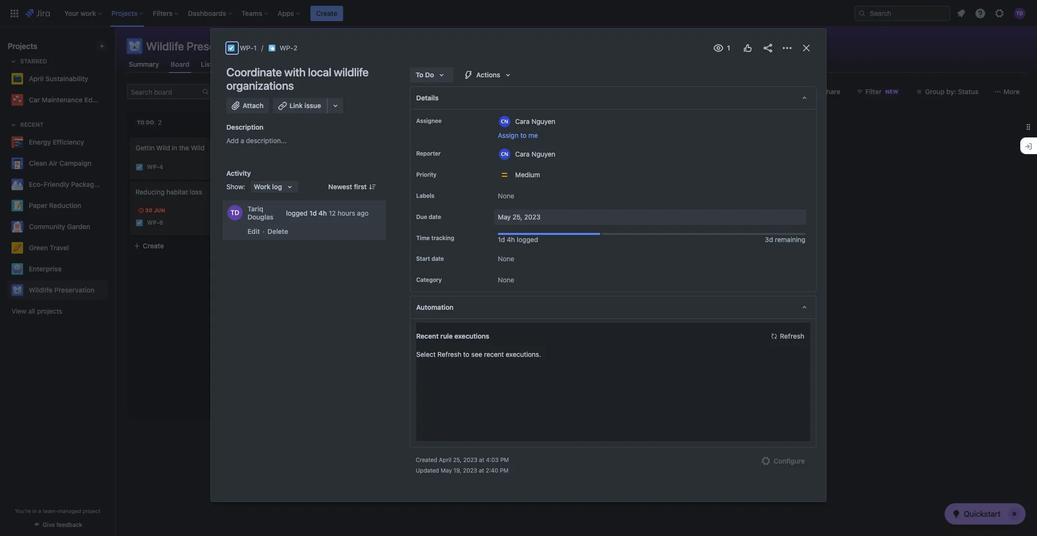 Task type: describe. For each thing, give the bounding box(es) containing it.
high image
[[239, 219, 247, 227]]

april sustainability link
[[8, 69, 104, 88]]

may 25, 2023
[[498, 213, 541, 221]]

work log
[[254, 183, 282, 191]]

tracking
[[431, 235, 454, 242]]

2 for to do 2
[[158, 118, 162, 126]]

air
[[49, 159, 58, 167]]

labels
[[416, 192, 435, 200]]

community garden
[[29, 223, 90, 231]]

gettin wild in the wild
[[136, 144, 205, 152]]

actions image
[[782, 42, 793, 54]]

to do
[[416, 71, 434, 79]]

0 vertical spatial 4h
[[319, 209, 327, 217]]

assign to me
[[498, 131, 538, 139]]

dismiss quickstart image
[[1007, 507, 1023, 522]]

link issue
[[290, 101, 321, 110]]

3d remaining
[[765, 236, 806, 244]]

projects
[[8, 42, 37, 50]]

with
[[284, 65, 306, 79]]

0 vertical spatial april
[[29, 75, 44, 83]]

jun for organize
[[289, 180, 300, 187]]

1 at from the top
[[479, 457, 485, 464]]

sustainability
[[45, 75, 88, 83]]

board
[[171, 60, 189, 68]]

wp-6 link
[[147, 219, 163, 227]]

paper reduction
[[29, 201, 81, 210]]

search image
[[859, 9, 866, 17]]

assign to me button
[[498, 131, 807, 140]]

link issue button
[[273, 98, 328, 113]]

calendar link
[[222, 56, 255, 73]]

community
[[29, 223, 65, 231]]

reporter pin to top. only you can see pinned fields. image
[[443, 150, 450, 158]]

managed
[[58, 508, 81, 514]]

0 vertical spatial wildlife
[[146, 39, 184, 53]]

forms
[[303, 60, 323, 68]]

maintenance
[[42, 96, 83, 104]]

2 nguyen from the top
[[532, 150, 556, 158]]

organize
[[271, 144, 299, 152]]

recent
[[20, 121, 44, 128]]

garden
[[67, 223, 90, 231]]

visit a local animal sanctuary
[[271, 238, 361, 246]]

local for wildlife
[[308, 65, 331, 79]]

enterprise link
[[8, 260, 104, 279]]

wp-4 link
[[147, 163, 163, 171]]

task image for organize wildlife habitat restoration event
[[271, 194, 279, 202]]

details
[[416, 94, 439, 102]]

issues
[[365, 60, 385, 68]]

coordinate with local wildlife organizations dialog
[[211, 29, 826, 502]]

medium
[[515, 171, 540, 179]]

education
[[84, 96, 116, 104]]

due date
[[416, 213, 441, 221]]

task image for reducing habitat loss
[[136, 219, 143, 227]]

0 horizontal spatial create button
[[127, 237, 257, 255]]

green travel link
[[8, 238, 104, 258]]

energy efficiency link
[[8, 133, 104, 152]]

summary link
[[127, 56, 161, 73]]

vote options: no one has voted for this issue yet. image
[[742, 42, 754, 54]]

newest first image
[[369, 183, 376, 191]]

may inside created april 25, 2023 at 4:03 pm updated may 19, 2023 at 2:40 pm
[[441, 467, 452, 475]]

wp- for 'wp-4' link
[[147, 164, 159, 171]]

wp-1 for wp-1 link to the left
[[240, 44, 257, 52]]

collapse recent projects image
[[8, 119, 19, 131]]

0 horizontal spatial logged
[[286, 209, 308, 217]]

1 for wp-1 link to the left
[[254, 44, 257, 52]]

clean air campaign
[[29, 159, 91, 167]]

0 horizontal spatial wildlife
[[29, 286, 53, 294]]

1 vertical spatial wp-1 link
[[283, 194, 298, 202]]

assign
[[498, 131, 519, 139]]

wp-6
[[147, 219, 163, 227]]

wildlife preservation inside wildlife preservation link
[[29, 286, 94, 294]]

the
[[179, 144, 189, 152]]

a for visit
[[286, 238, 290, 246]]

none for labels
[[498, 192, 515, 200]]

4:03
[[486, 457, 499, 464]]

gettin
[[136, 144, 154, 152]]

energy
[[29, 138, 51, 146]]

12
[[329, 209, 336, 217]]

10
[[281, 180, 287, 187]]

0 vertical spatial 2023
[[524, 213, 541, 221]]

1 pm from the top
[[500, 457, 509, 464]]

campaign
[[59, 159, 91, 167]]

efficiency
[[53, 138, 84, 146]]

do for to do 2
[[146, 119, 154, 125]]

0 horizontal spatial wp-1 link
[[240, 42, 257, 54]]

paper
[[29, 201, 47, 210]]

create button inside "primary" element
[[310, 6, 343, 21]]

community garden link
[[8, 217, 104, 237]]

wp-2
[[280, 44, 298, 52]]

edit
[[248, 227, 260, 235]]

to do button
[[410, 67, 453, 83]]

19,
[[454, 467, 462, 475]]

0 horizontal spatial create
[[143, 242, 164, 250]]

forms link
[[301, 56, 325, 73]]

10 jun
[[281, 180, 300, 187]]

2 cara nguyen from the top
[[515, 150, 556, 158]]

remaining
[[775, 236, 806, 244]]

work log button
[[251, 181, 299, 193]]

animal
[[308, 238, 328, 246]]

1 for bottommost wp-1 link
[[295, 194, 298, 202]]

attach
[[243, 101, 264, 110]]

wp-2 link
[[280, 42, 298, 54]]

1 vertical spatial logged
[[517, 236, 538, 244]]

timeline link
[[262, 56, 293, 73]]

logged 1d 4h 12 hours ago
[[286, 209, 369, 217]]

first
[[354, 183, 367, 191]]

restoration
[[271, 153, 305, 162]]

local for animal
[[292, 238, 306, 246]]

category
[[416, 277, 442, 284]]

reduction
[[49, 201, 81, 210]]

packaging
[[71, 180, 104, 188]]

projects
[[37, 307, 62, 315]]

6
[[159, 219, 163, 227]]

updated
[[416, 467, 439, 475]]

enterprise
[[29, 265, 62, 273]]

2 vertical spatial 2023
[[463, 467, 477, 475]]

created april 25, 2023 at 4:03 pm updated may 19, 2023 at 2:40 pm
[[416, 457, 509, 475]]

delete
[[268, 227, 288, 235]]

actions
[[477, 71, 500, 79]]

1d 4h logged
[[498, 236, 538, 244]]

payton hansen image
[[251, 84, 266, 100]]

description
[[226, 123, 264, 131]]

1 horizontal spatial 4h
[[507, 236, 515, 244]]

1 cara nguyen from the top
[[515, 117, 556, 125]]

newest
[[328, 183, 352, 191]]

delete button
[[268, 227, 288, 236]]

date for due date
[[429, 213, 441, 221]]

energy efficiency
[[29, 138, 84, 146]]

1 vertical spatial habitat
[[166, 188, 188, 196]]

eco-friendly packaging link
[[8, 175, 104, 194]]

close image
[[801, 42, 812, 54]]

0 horizontal spatial in
[[32, 508, 37, 514]]

clean air campaign link
[[8, 154, 104, 173]]



Task type: locate. For each thing, give the bounding box(es) containing it.
1 horizontal spatial 25,
[[513, 213, 523, 221]]

tab list
[[121, 56, 1032, 73]]

logged up delete
[[286, 209, 308, 217]]

medium image
[[362, 194, 369, 202]]

quickstart
[[964, 510, 1001, 519]]

0 horizontal spatial 25,
[[453, 457, 462, 464]]

payton hansen image
[[372, 192, 384, 204]]

assignee pin to top. only you can see pinned fields. image
[[444, 117, 451, 125]]

0 vertical spatial wp-1 link
[[240, 42, 257, 54]]

25, inside created april 25, 2023 at 4:03 pm updated may 19, 2023 at 2:40 pm
[[453, 457, 462, 464]]

wp- for wp-1 link to the left
[[240, 44, 254, 52]]

wildlife up view all projects
[[29, 286, 53, 294]]

assignee
[[416, 117, 442, 125]]

wildlife preservation link
[[8, 281, 104, 300]]

share image
[[762, 42, 774, 54]]

pm right 4:03
[[500, 457, 509, 464]]

wildlife up 'link web pages and more' icon
[[334, 65, 369, 79]]

starred
[[20, 58, 47, 65]]

1 horizontal spatial wildlife
[[146, 39, 184, 53]]

visit
[[271, 238, 285, 246]]

habitat up newest on the top left of page
[[324, 144, 346, 152]]

issues link
[[363, 56, 387, 73]]

2 vertical spatial 2
[[291, 211, 295, 219]]

summary
[[129, 60, 159, 68]]

1 vertical spatial wp-1
[[283, 194, 298, 202]]

0 horizontal spatial wildlife preservation
[[29, 286, 94, 294]]

in left the
[[172, 144, 177, 152]]

2 vertical spatial a
[[38, 508, 41, 514]]

wildlife preservation down the enterprise link
[[29, 286, 94, 294]]

1 down 10 jun
[[295, 194, 298, 202]]

30 june 2023 image
[[137, 207, 145, 214], [137, 207, 145, 214]]

1 vertical spatial local
[[292, 238, 306, 246]]

calendar
[[224, 60, 253, 68]]

1 vertical spatial in
[[32, 508, 37, 514]]

all
[[28, 307, 35, 315]]

to down reports on the top
[[416, 71, 424, 79]]

habitat
[[324, 144, 346, 152], [166, 188, 188, 196]]

wildlife
[[146, 39, 184, 53], [29, 286, 53, 294]]

1 vertical spatial nguyen
[[532, 150, 556, 158]]

car maintenance education link
[[8, 90, 116, 110]]

organize wildlife habitat restoration event
[[271, 144, 346, 162]]

april inside created april 25, 2023 at 4:03 pm updated may 19, 2023 at 2:40 pm
[[439, 457, 452, 464]]

jun right 30
[[154, 207, 165, 213]]

1 vertical spatial 2023
[[463, 457, 478, 464]]

Search field
[[855, 6, 951, 21]]

wp- up calendar on the top
[[240, 44, 254, 52]]

2023 right 19,
[[463, 467, 477, 475]]

green travel
[[29, 244, 69, 252]]

cara down to on the right top
[[515, 150, 530, 158]]

2 wild from the left
[[191, 144, 205, 152]]

local inside coordinate with local wildlife organizations
[[308, 65, 331, 79]]

0 horizontal spatial 4h
[[319, 209, 327, 217]]

0 horizontal spatial 1d
[[310, 209, 317, 217]]

wp-1 up calendar on the top
[[240, 44, 257, 52]]

reports
[[397, 60, 422, 68]]

date
[[429, 213, 441, 221], [432, 255, 444, 263]]

1 vertical spatial cara
[[515, 150, 530, 158]]

done
[[408, 119, 424, 125]]

attach button
[[226, 98, 269, 113]]

date for start date
[[432, 255, 444, 263]]

do right reports link
[[425, 71, 434, 79]]

april right the created on the left bottom
[[439, 457, 452, 464]]

0
[[428, 118, 432, 126], [285, 211, 289, 219]]

4
[[159, 164, 163, 171]]

0 vertical spatial pm
[[500, 457, 509, 464]]

task image
[[271, 194, 279, 202], [136, 219, 143, 227]]

date right start
[[432, 255, 444, 263]]

check image
[[951, 509, 962, 520]]

eco-friendly packaging
[[29, 180, 104, 188]]

tariq douglas image
[[226, 84, 241, 100]]

30
[[145, 207, 152, 213]]

0 horizontal spatial task image
[[136, 163, 143, 171]]

1 horizontal spatial jun
[[289, 180, 300, 187]]

habitat inside the organize wildlife habitat restoration event
[[324, 144, 346, 152]]

show:
[[226, 183, 245, 191]]

cara nguyen down me
[[515, 150, 556, 158]]

task image
[[227, 44, 235, 52], [136, 163, 143, 171]]

reducing habitat loss
[[136, 188, 202, 196]]

1 wild from the left
[[156, 144, 170, 152]]

none for category
[[498, 276, 515, 284]]

give
[[43, 522, 55, 529]]

0 horizontal spatial 1
[[254, 44, 257, 52]]

1 vertical spatial 2
[[158, 118, 162, 126]]

actions button
[[457, 67, 520, 83]]

0 horizontal spatial may
[[441, 467, 452, 475]]

may
[[498, 213, 511, 221], [441, 467, 452, 475]]

1 inside the coordinate with local wildlife organizations "dialog"
[[254, 44, 257, 52]]

cara nguyen image
[[372, 280, 384, 292]]

1 horizontal spatial 1
[[295, 194, 298, 202]]

automation element
[[410, 296, 817, 319]]

0 vertical spatial task image
[[227, 44, 235, 52]]

10 june 2023 image
[[273, 180, 281, 187], [273, 180, 281, 187]]

primary element
[[6, 0, 855, 27]]

start
[[416, 255, 430, 263]]

green
[[29, 244, 48, 252]]

1 horizontal spatial may
[[498, 213, 511, 221]]

do up the gettin
[[146, 119, 154, 125]]

coordinate with local wildlife organizations
[[226, 65, 369, 92]]

1 left sub task icon at the left
[[254, 44, 257, 52]]

task image down work log dropdown button
[[271, 194, 279, 202]]

a left team- at the bottom left
[[38, 508, 41, 514]]

0 vertical spatial create
[[316, 9, 337, 17]]

wp- for wp-6 link
[[147, 219, 159, 227]]

0 vertical spatial may
[[498, 213, 511, 221]]

activity
[[226, 169, 251, 177]]

wp-1 down 10 jun
[[283, 194, 298, 202]]

0 vertical spatial wildlife
[[334, 65, 369, 79]]

project
[[83, 508, 100, 514]]

1 horizontal spatial task image
[[271, 194, 279, 202]]

view all projects link
[[8, 303, 108, 320]]

0 up delete
[[285, 211, 289, 219]]

none for start date
[[498, 255, 515, 263]]

wp-1 link
[[240, 42, 257, 54], [283, 194, 298, 202]]

wildlife inside coordinate with local wildlife organizations
[[334, 65, 369, 79]]

cara nguyen up me
[[515, 117, 556, 125]]

0 vertical spatial task image
[[271, 194, 279, 202]]

1 vertical spatial cara nguyen
[[515, 150, 556, 158]]

me
[[529, 131, 538, 139]]

2 for 0 / 2
[[291, 211, 295, 219]]

link web pages and more image
[[330, 100, 341, 112]]

1 horizontal spatial in
[[172, 144, 177, 152]]

0 vertical spatial 0
[[428, 118, 432, 126]]

1 vertical spatial 1
[[295, 194, 298, 202]]

time tracking
[[416, 235, 454, 242]]

0 horizontal spatial jun
[[154, 207, 165, 213]]

a for add
[[241, 137, 244, 145]]

wp- down the gettin
[[147, 164, 159, 171]]

add a description...
[[226, 137, 287, 145]]

0 vertical spatial none
[[498, 192, 515, 200]]

task image left 'wp-4' link
[[136, 163, 143, 171]]

pages link
[[332, 56, 356, 73]]

0 right done
[[428, 118, 432, 126]]

1
[[254, 44, 257, 52], [295, 194, 298, 202]]

2 pm from the top
[[500, 467, 509, 475]]

0 horizontal spatial wild
[[156, 144, 170, 152]]

1 vertical spatial preservation
[[54, 286, 94, 294]]

1 vertical spatial jun
[[154, 207, 165, 213]]

logged down may 25, 2023
[[517, 236, 538, 244]]

ago
[[357, 209, 369, 217]]

to for to do 2
[[137, 119, 145, 125]]

1 horizontal spatial create button
[[310, 6, 343, 21]]

0 vertical spatial local
[[308, 65, 331, 79]]

1 horizontal spatial preservation
[[187, 39, 251, 53]]

pages
[[334, 60, 354, 68]]

organizations
[[226, 79, 294, 92]]

Search board text field
[[128, 85, 201, 99]]

wp-
[[240, 44, 254, 52], [280, 44, 294, 52], [147, 164, 159, 171], [283, 194, 295, 202], [147, 219, 159, 227]]

april down starred
[[29, 75, 44, 83]]

0 horizontal spatial local
[[292, 238, 306, 246]]

1 vertical spatial wildlife
[[29, 286, 53, 294]]

jun for reducing
[[154, 207, 165, 213]]

1 horizontal spatial create
[[316, 9, 337, 17]]

2 vertical spatial none
[[498, 276, 515, 284]]

add people image
[[272, 86, 284, 98]]

1d down may 25, 2023
[[498, 236, 505, 244]]

habitat left loss
[[166, 188, 188, 196]]

2 none from the top
[[498, 255, 515, 263]]

0 vertical spatial create button
[[310, 6, 343, 21]]

created
[[416, 457, 437, 464]]

1 vertical spatial 25,
[[453, 457, 462, 464]]

may up 1d 4h logged
[[498, 213, 511, 221]]

1 vertical spatial may
[[441, 467, 452, 475]]

jira image
[[25, 7, 50, 19], [25, 7, 50, 19]]

2023 left 4:03
[[463, 457, 478, 464]]

to up the gettin
[[137, 119, 145, 125]]

local right with
[[308, 65, 331, 79]]

1 vertical spatial to
[[137, 119, 145, 125]]

do for to do
[[425, 71, 434, 79]]

1 vertical spatial 1d
[[498, 236, 505, 244]]

0 horizontal spatial preservation
[[54, 286, 94, 294]]

1 horizontal spatial do
[[425, 71, 434, 79]]

25, up 19,
[[453, 457, 462, 464]]

pm right 2:40
[[500, 467, 509, 475]]

4h down may 25, 2023
[[507, 236, 515, 244]]

1 horizontal spatial wildlife
[[334, 65, 369, 79]]

wildlife preservation
[[146, 39, 251, 53], [29, 286, 94, 294]]

do inside dropdown button
[[425, 71, 434, 79]]

wp-1 inside the coordinate with local wildlife organizations "dialog"
[[240, 44, 257, 52]]

1 vertical spatial task image
[[136, 163, 143, 171]]

at
[[479, 457, 485, 464], [479, 467, 484, 475]]

0 horizontal spatial wildlife
[[301, 144, 322, 152]]

2 cara from the top
[[515, 150, 530, 158]]

friendly
[[44, 180, 69, 188]]

30 jun
[[145, 207, 165, 213]]

to for to do
[[416, 71, 424, 79]]

a right visit
[[286, 238, 290, 246]]

0 vertical spatial nguyen
[[532, 117, 556, 125]]

0 vertical spatial 25,
[[513, 213, 523, 221]]

1 vertical spatial 4h
[[507, 236, 515, 244]]

preservation up list
[[187, 39, 251, 53]]

wp- for bottommost wp-1 link
[[283, 194, 295, 202]]

1 none from the top
[[498, 192, 515, 200]]

cara up to on the right top
[[515, 117, 530, 125]]

0 vertical spatial 2
[[294, 44, 298, 52]]

1 horizontal spatial wp-1
[[283, 194, 298, 202]]

1 horizontal spatial 0
[[428, 118, 432, 126]]

wp- left copy link to issue image
[[280, 44, 294, 52]]

do
[[425, 71, 434, 79], [146, 119, 154, 125]]

1 horizontal spatial wp-1 link
[[283, 194, 298, 202]]

do inside to do 2
[[146, 119, 154, 125]]

25,
[[513, 213, 523, 221], [453, 457, 462, 464]]

wild right the
[[191, 144, 205, 152]]

wildlife up 'board'
[[146, 39, 184, 53]]

0 vertical spatial preservation
[[187, 39, 251, 53]]

25, up 1d 4h logged
[[513, 213, 523, 221]]

details element
[[410, 87, 817, 110]]

at left 4:03
[[479, 457, 485, 464]]

sanctuary
[[330, 238, 361, 246]]

collapse starred projects image
[[8, 56, 19, 67]]

a right add
[[241, 137, 244, 145]]

to do 2
[[137, 118, 162, 126]]

task image up calendar on the top
[[227, 44, 235, 52]]

2 horizontal spatial a
[[286, 238, 290, 246]]

1 vertical spatial april
[[439, 457, 452, 464]]

4h left 12
[[319, 209, 327, 217]]

paper reduction link
[[8, 196, 104, 215]]

quickstart button
[[945, 504, 1026, 525]]

0 vertical spatial jun
[[289, 180, 300, 187]]

to inside to do 2
[[137, 119, 145, 125]]

description...
[[246, 137, 287, 145]]

in
[[172, 144, 177, 152], [32, 508, 37, 514]]

0 vertical spatial 1d
[[310, 209, 317, 217]]

sub task image
[[268, 44, 276, 52]]

0 horizontal spatial april
[[29, 75, 44, 83]]

1 horizontal spatial to
[[416, 71, 424, 79]]

0 horizontal spatial do
[[146, 119, 154, 125]]

1 nguyen from the top
[[532, 117, 556, 125]]

wildlife inside the organize wildlife habitat restoration event
[[301, 144, 322, 152]]

car
[[29, 96, 40, 104]]

0 vertical spatial date
[[429, 213, 441, 221]]

to inside dropdown button
[[416, 71, 424, 79]]

2023 up 1d 4h logged
[[524, 213, 541, 221]]

2 inside the coordinate with local wildlife organizations "dialog"
[[294, 44, 298, 52]]

time tracking pin to top. only you can see pinned fields. image
[[456, 235, 464, 242]]

0 vertical spatial cara nguyen
[[515, 117, 556, 125]]

reports link
[[395, 56, 424, 73]]

work
[[254, 183, 271, 191]]

medium image
[[239, 163, 247, 171]]

jun right 10
[[289, 180, 300, 187]]

wp- down 10 jun
[[283, 194, 295, 202]]

wp- for wp-2 link
[[280, 44, 294, 52]]

0 vertical spatial at
[[479, 457, 485, 464]]

wp-1 link up calendar on the top
[[240, 42, 257, 54]]

1 horizontal spatial a
[[241, 137, 244, 145]]

you're
[[15, 508, 31, 514]]

preservation inside wildlife preservation link
[[54, 286, 94, 294]]

newest first button
[[323, 181, 382, 193]]

0 vertical spatial habitat
[[324, 144, 346, 152]]

nguyen up me
[[532, 117, 556, 125]]

wp- down 30 jun
[[147, 219, 159, 227]]

1d left 12
[[310, 209, 317, 217]]

copy link to issue image
[[296, 44, 303, 51]]

1 horizontal spatial local
[[308, 65, 331, 79]]

timeline
[[264, 60, 291, 68]]

1 vertical spatial a
[[286, 238, 290, 246]]

at left 2:40
[[479, 467, 484, 475]]

preservation up view all projects link
[[54, 286, 94, 294]]

wp-1 for bottommost wp-1 link
[[283, 194, 298, 202]]

date right due
[[429, 213, 441, 221]]

car maintenance education
[[29, 96, 116, 104]]

create inside "primary" element
[[316, 9, 337, 17]]

1 horizontal spatial wildlife preservation
[[146, 39, 251, 53]]

wild right the gettin
[[156, 144, 170, 152]]

a
[[241, 137, 244, 145], [286, 238, 290, 246], [38, 508, 41, 514]]

0 vertical spatial a
[[241, 137, 244, 145]]

1 horizontal spatial logged
[[517, 236, 538, 244]]

/
[[289, 211, 291, 219]]

1 cara from the top
[[515, 117, 530, 125]]

1 vertical spatial task image
[[136, 219, 143, 227]]

cara nguyen image
[[238, 84, 254, 100]]

task image left wp-6 link
[[136, 219, 143, 227]]

0 vertical spatial wildlife preservation
[[146, 39, 251, 53]]

3 none from the top
[[498, 276, 515, 284]]

local left 'animal'
[[292, 238, 306, 246]]

wildlife up event at the top left of page
[[301, 144, 322, 152]]

preservation
[[187, 39, 251, 53], [54, 286, 94, 294]]

local
[[308, 65, 331, 79], [292, 238, 306, 246]]

may left 19,
[[441, 467, 452, 475]]

tab list containing board
[[121, 56, 1032, 73]]

view all projects
[[12, 307, 62, 315]]

list link
[[199, 56, 214, 73]]

0 vertical spatial in
[[172, 144, 177, 152]]

1 vertical spatial at
[[479, 467, 484, 475]]

you're in a team-managed project
[[15, 508, 100, 514]]

0 horizontal spatial a
[[38, 508, 41, 514]]

eco-
[[29, 180, 44, 188]]

0 horizontal spatial habitat
[[166, 188, 188, 196]]

1 horizontal spatial wild
[[191, 144, 205, 152]]

logged
[[286, 209, 308, 217], [517, 236, 538, 244]]

0 horizontal spatial wp-1
[[240, 44, 257, 52]]

nguyen down me
[[532, 150, 556, 158]]

2 at from the top
[[479, 467, 484, 475]]

a inside the coordinate with local wildlife organizations "dialog"
[[241, 137, 244, 145]]

1 vertical spatial create
[[143, 242, 164, 250]]

create banner
[[0, 0, 1037, 27]]

pm
[[500, 457, 509, 464], [500, 467, 509, 475]]

2:40
[[486, 467, 498, 475]]

1 vertical spatial none
[[498, 255, 515, 263]]

list
[[201, 60, 213, 68]]

wp-1 link down 10 jun
[[283, 194, 298, 202]]

1 vertical spatial 0
[[285, 211, 289, 219]]

wildlife preservation up list
[[146, 39, 251, 53]]

in right you're
[[32, 508, 37, 514]]



Task type: vqa. For each thing, say whether or not it's contained in the screenshot.
right GIVE FAST FASHION THE BOOT
no



